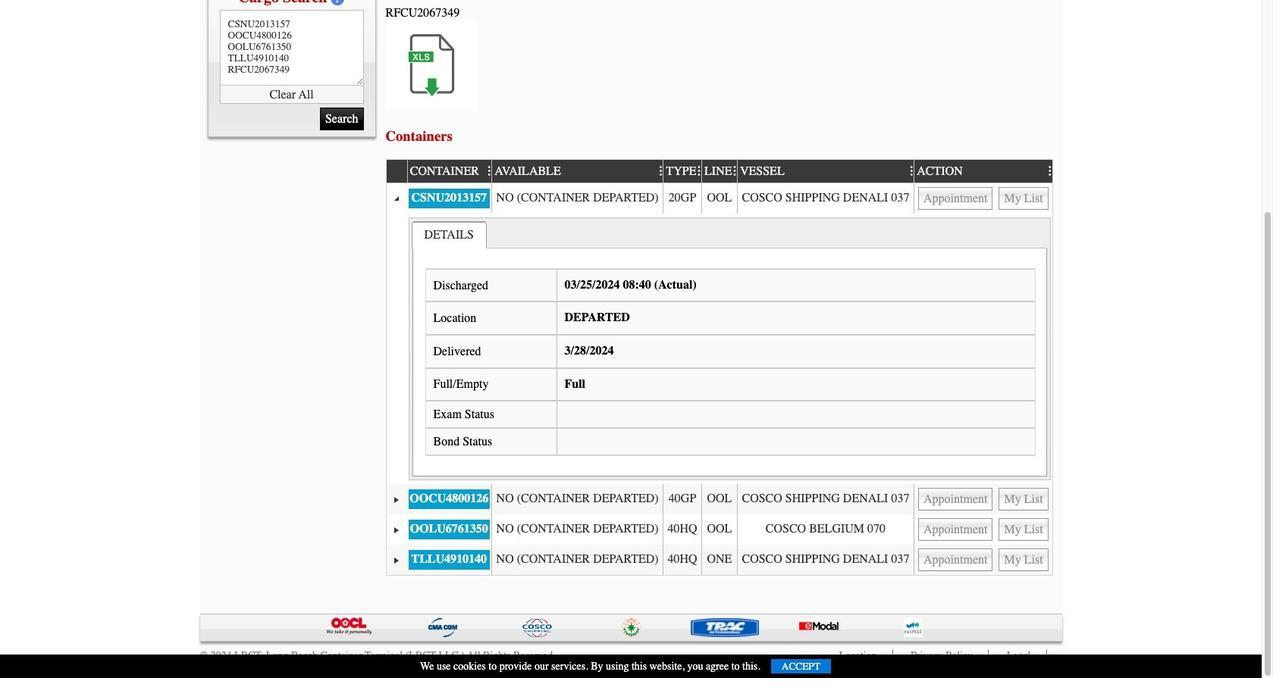 Task type: describe. For each thing, give the bounding box(es) containing it.
3 row from the top
[[386, 214, 1052, 485]]

tab list inside row
[[411, 221, 487, 249]]

1 row from the top
[[386, 158, 1059, 183]]

5 row from the top
[[386, 515, 1052, 545]]

type edit column settings image
[[693, 165, 701, 177]]

Enter container numbers and/ or booking numbers.  text field
[[220, 10, 364, 86]]

available edit column settings image
[[655, 165, 663, 177]]

6 row from the top
[[386, 545, 1052, 576]]

line edit column settings image
[[729, 165, 737, 177]]

2 row from the top
[[386, 183, 1052, 214]]



Task type: locate. For each thing, give the bounding box(es) containing it.
tab list
[[411, 221, 487, 249]]

tree grid
[[386, 158, 1059, 576]]

vessel edit column settings image
[[906, 165, 914, 177]]

cell
[[386, 183, 407, 214], [407, 183, 491, 214], [491, 183, 663, 214], [663, 183, 701, 214], [701, 183, 737, 214], [737, 183, 914, 214], [914, 183, 1052, 214], [386, 214, 407, 485], [407, 214, 1052, 485], [386, 485, 407, 515], [407, 485, 491, 515], [491, 485, 663, 515], [663, 485, 701, 515], [701, 485, 737, 515], [737, 485, 914, 515], [914, 485, 1052, 515], [386, 515, 407, 545], [407, 515, 491, 545], [491, 515, 663, 545], [663, 515, 701, 545], [701, 515, 737, 545], [737, 515, 914, 545], [914, 515, 1052, 545], [386, 545, 407, 576], [407, 545, 491, 576], [491, 545, 663, 576], [663, 545, 701, 576], [701, 545, 737, 576], [737, 545, 914, 576], [914, 545, 1052, 576]]

container edit column settings image
[[484, 165, 491, 177]]

row group
[[386, 183, 1052, 576]]

tab
[[411, 221, 487, 249]]

row
[[386, 158, 1059, 183], [386, 183, 1052, 214], [386, 214, 1052, 485], [386, 485, 1052, 515], [386, 515, 1052, 545], [386, 545, 1052, 576]]

None button
[[918, 187, 993, 210], [999, 187, 1048, 210], [918, 488, 993, 511], [999, 488, 1048, 511], [918, 519, 993, 542], [999, 519, 1048, 542], [918, 549, 993, 572], [999, 549, 1048, 572], [918, 187, 993, 210], [999, 187, 1048, 210], [918, 488, 993, 511], [999, 488, 1048, 511], [918, 519, 993, 542], [999, 519, 1048, 542], [918, 549, 993, 572], [999, 549, 1048, 572]]

4 row from the top
[[386, 485, 1052, 515]]

action edit column settings image
[[1044, 165, 1052, 177]]

None submit
[[320, 108, 364, 130]]

column header
[[386, 160, 407, 183]]



Task type: vqa. For each thing, say whether or not it's contained in the screenshot.
tab list
yes



